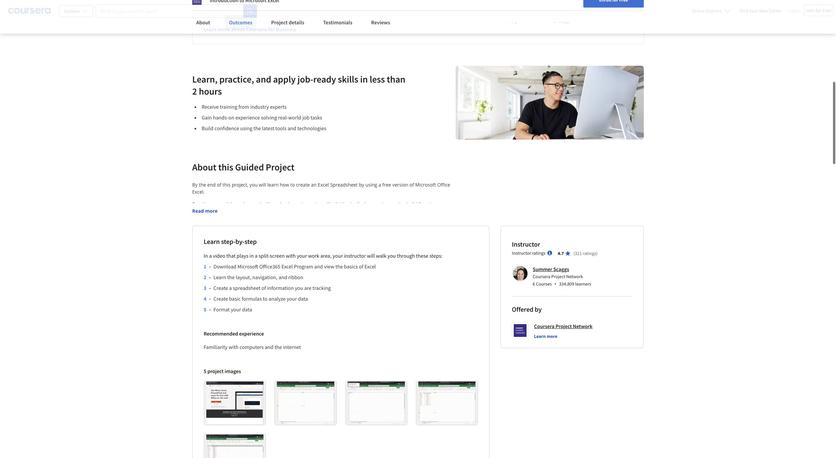 Task type: locate. For each thing, give the bounding box(es) containing it.
is,
[[283, 251, 287, 257]]

0 horizontal spatial in
[[250, 253, 254, 260]]

introduction
[[210, 3, 239, 10]]

5
[[204, 368, 206, 375]]

1 horizontal spatial skills
[[338, 73, 358, 85]]

1 vertical spatial spreadsheet
[[254, 251, 282, 257]]

more down coursera project network link
[[547, 334, 558, 340]]

in inside learn, practice, and apply job-ready skills in less than 2 hours
[[360, 73, 368, 85]]

learn more button
[[534, 334, 558, 340]]

video
[[213, 253, 225, 260]]

a left "free"
[[379, 182, 381, 188]]

you inside "excel is a spreadsheet that works like a database. it consists of individual cells that can be used to build functions, formulas, tables, and graphs that easily organize and analyze large amounts of information and data. excel is organized into rows (represented by numbers) and columns (represented by letters) that contain your information. this format allows you to present large amounts of information and data in a concise and easy to follow format. microsoft excel is the most widely used software within the business community. whether it is bankers or accountants or business analysts or marketing professionals or scientists or entrepreneurs, almost all professionals use excel on a consistent basis. you will learn what an excel spreadsheet is, why we use it and the most important keyboard shortcuts, functions, and basic formulas."
[[207, 223, 215, 229]]

1 (represented from the left
[[214, 216, 242, 222]]

project up learn more
[[556, 323, 572, 330]]

hands-
[[213, 114, 229, 121]]

large down individual
[[327, 208, 338, 215]]

0 vertical spatial coursera
[[246, 26, 267, 33]]

amounts down numbers)
[[253, 223, 272, 229]]

1 horizontal spatial learn
[[267, 182, 279, 188]]

0 horizontal spatial are
[[304, 285, 312, 292]]

spreadsheet for that
[[213, 201, 240, 208]]

spreadsheet inside by the end of this project, you will learn how to create an excel spreadsheet by using a free version of microsoft office excel.
[[330, 182, 358, 188]]

2 instructor from the top
[[512, 250, 531, 257]]

in left less
[[360, 73, 368, 85]]

how
[[220, 0, 237, 6], [280, 182, 289, 188]]

1 horizontal spatial using
[[366, 182, 377, 188]]

functions, down basis.
[[418, 251, 440, 257]]

program
[[294, 264, 313, 270]]

• for • format your data
[[209, 307, 211, 313]]

0 vertical spatial how
[[220, 0, 237, 6]]

learn more about coursera for business
[[203, 26, 296, 33]]

1 horizontal spatial most
[[337, 251, 349, 257]]

1 vertical spatial large
[[240, 223, 251, 229]]

1 horizontal spatial business
[[411, 230, 430, 236]]

1 horizontal spatial will
[[259, 182, 266, 188]]

solving
[[261, 114, 277, 121]]

data
[[316, 223, 326, 229], [298, 296, 308, 303], [242, 307, 252, 313]]

within
[[252, 230, 266, 236]]

1 vertical spatial this
[[223, 182, 231, 188]]

0 vertical spatial using
[[240, 125, 253, 132]]

use right we
[[306, 251, 314, 257]]

0 vertical spatial about
[[196, 25, 210, 32]]

are left tracking
[[304, 285, 312, 292]]

2 professionals from the left
[[336, 237, 366, 243]]

introduction to microsoft excel
[[210, 3, 279, 10]]

with up the • download microsoft office365 excel program and view the basics of excel
[[286, 253, 296, 260]]

this left project, at the top
[[223, 182, 231, 188]]

amounts
[[339, 208, 359, 215], [253, 223, 272, 229]]

1 vertical spatial coursera
[[533, 274, 551, 280]]

by inside by the end of this project, you will learn how to create an excel spreadsheet by using a free version of microsoft office excel.
[[359, 182, 364, 188]]

you inside by the end of this project, you will learn how to create an excel spreadsheet by using a free version of microsoft office excel.
[[250, 182, 258, 188]]

testimonials link
[[319, 21, 357, 36]]

0 vertical spatial in
[[360, 73, 368, 85]]

free inside button
[[619, 3, 628, 9]]

download
[[214, 264, 237, 270]]

the inside by the end of this project, you will learn how to create an excel spreadsheet by using a free version of microsoft office excel.
[[199, 182, 206, 188]]

1 horizontal spatial it
[[343, 230, 346, 236]]

by the end of this project, you will learn how to create an excel spreadsheet by using a free version of microsoft office excel.
[[192, 182, 452, 195]]

1 vertical spatial instructor
[[512, 250, 531, 257]]

1 horizontal spatial data
[[298, 296, 308, 303]]

graphs
[[240, 208, 255, 215]]

project
[[271, 25, 288, 32], [266, 161, 295, 173], [552, 274, 566, 280], [556, 323, 572, 330]]

used
[[389, 201, 400, 208], [220, 230, 231, 236]]

and left the 'apply'
[[256, 73, 271, 85]]

1 horizontal spatial (represented
[[302, 216, 330, 222]]

coursera down summer
[[533, 274, 551, 280]]

(represented
[[214, 216, 242, 222], [302, 216, 330, 222]]

guided
[[235, 161, 264, 173]]

1 horizontal spatial professionals
[[336, 237, 366, 243]]

on
[[229, 114, 235, 121], [388, 237, 394, 243]]

business
[[275, 230, 294, 236], [411, 230, 430, 236]]

at
[[284, 0, 292, 6]]

2 vertical spatial more
[[547, 334, 558, 340]]

excel.
[[192, 189, 205, 195]]

about down in-
[[196, 25, 210, 32]]

learn
[[267, 182, 279, 188], [210, 251, 222, 257]]

find
[[740, 8, 749, 14]]

0 vertical spatial instructor
[[512, 240, 541, 249]]

1 horizontal spatial an
[[311, 182, 317, 188]]

office
[[438, 182, 450, 188]]

1 vertical spatial used
[[220, 230, 231, 236]]

network inside summer scaggs coursera project network 6 courses • 334,809 learners
[[567, 274, 583, 280]]

ratings
[[532, 250, 546, 257], [583, 251, 597, 257]]

of right basics at bottom left
[[359, 264, 364, 270]]

0 horizontal spatial an
[[235, 251, 240, 257]]

you
[[250, 182, 258, 188], [207, 223, 215, 229], [388, 253, 396, 260], [295, 285, 303, 292]]

1 vertical spatial functions,
[[418, 251, 440, 257]]

end
[[207, 182, 216, 188]]

instructor for instructor
[[512, 240, 541, 249]]

spreadsheet
[[213, 201, 240, 208], [233, 285, 261, 292]]

1 horizontal spatial free
[[823, 7, 832, 13]]

excel left at
[[268, 3, 279, 10]]

0 vertical spatial large
[[327, 208, 338, 215]]

0 vertical spatial spreadsheet
[[330, 182, 358, 188]]

scaggs
[[554, 266, 569, 273]]

basic up • format your data
[[229, 296, 241, 303]]

1 professionals from the left
[[216, 237, 245, 243]]

0 horizontal spatial free
[[619, 3, 628, 9]]

spreadsheet inside "excel is a spreadsheet that works like a database. it consists of individual cells that can be used to build functions, formulas, tables, and graphs that easily organize and analyze large amounts of information and data. excel is organized into rows (represented by numbers) and columns (represented by letters) that contain your information. this format allows you to present large amounts of information and data in a concise and easy to follow format. microsoft excel is the most widely used software within the business community. whether it is bankers or accountants or business analysts or marketing professionals or scientists or entrepreneurs, almost all professionals use excel on a consistent basis. you will learn what an excel spreadsheet is, why we use it and the most important keyboard shortcuts, functions, and basic formulas."
[[213, 201, 240, 208]]

data up whether
[[316, 223, 326, 229]]

amounts up the letters)
[[339, 208, 359, 215]]

will left the walk
[[367, 253, 375, 260]]

• for • learn the layout, navigation, and ribbon
[[209, 274, 211, 281]]

0 vertical spatial it
[[343, 230, 346, 236]]

summer scaggs coursera project network 6 courses • 334,809 learners
[[533, 266, 592, 288]]

about link
[[192, 21, 214, 36]]

that left "can"
[[363, 201, 372, 208]]

1 vertical spatial about
[[192, 161, 217, 173]]

using left "free"
[[366, 182, 377, 188]]

that left plays
[[226, 253, 236, 260]]

1 horizontal spatial ratings
[[583, 251, 597, 257]]

will inside by the end of this project, you will learn how to create an excel spreadsheet by using a free version of microsoft office excel.
[[259, 182, 266, 188]]

in right plays
[[250, 253, 254, 260]]

0 vertical spatial amounts
[[339, 208, 359, 215]]

it down concise
[[343, 230, 346, 236]]

and up community.
[[306, 223, 315, 229]]

and right tables,
[[230, 208, 238, 215]]

by right "offered"
[[535, 306, 542, 314]]

microsoft left office
[[415, 182, 436, 188]]

data.
[[402, 208, 413, 215]]

0 vertical spatial are
[[355, 0, 368, 6]]

1 vertical spatial more
[[205, 208, 218, 214]]

0 horizontal spatial professionals
[[216, 237, 245, 243]]

microsoft up layout,
[[238, 264, 258, 270]]

free right join
[[823, 7, 832, 13]]

and down analysts
[[441, 251, 449, 257]]

almost
[[314, 237, 329, 243]]

1 vertical spatial skills
[[338, 73, 358, 85]]

1 horizontal spatial basic
[[229, 296, 241, 303]]

0 horizontal spatial used
[[220, 230, 231, 236]]

0 horizontal spatial basic
[[192, 258, 204, 264]]

0 horizontal spatial most
[[192, 230, 203, 236]]

0 horizontal spatial spreadsheet
[[254, 251, 282, 257]]

1 vertical spatial on
[[388, 237, 394, 243]]

0 vertical spatial spreadsheet
[[213, 201, 240, 208]]

2 vertical spatial in
[[250, 253, 254, 260]]

2 business from the left
[[411, 230, 430, 236]]

analyze
[[309, 208, 326, 215], [269, 296, 286, 303]]

1 vertical spatial analyze
[[269, 296, 286, 303]]

consistent
[[399, 237, 422, 243]]

free for enroll for free
[[619, 3, 628, 9]]

0 horizontal spatial business
[[275, 230, 294, 236]]

create for create basic formulas to analyze your data
[[214, 296, 228, 303]]

free
[[619, 3, 628, 9], [823, 7, 832, 13]]

1 vertical spatial are
[[304, 285, 312, 292]]

summer scaggs link
[[533, 266, 569, 273]]

0 vertical spatial basic
[[192, 258, 204, 264]]

recommended experience
[[204, 331, 264, 338]]

0 vertical spatial learn
[[267, 182, 279, 188]]

coursera enterprise logos image
[[494, 0, 629, 28]]

in a video that plays in a split-screen with your work area, your instructor will walk you through these steps:
[[204, 253, 443, 260]]

1 horizontal spatial spreadsheet
[[330, 182, 358, 188]]

for right the enroll
[[613, 3, 619, 9]]

or
[[371, 230, 376, 236], [405, 230, 410, 236], [450, 230, 455, 236], [246, 237, 251, 243], [274, 237, 279, 243]]

find your new career
[[740, 8, 782, 14]]

business up basis.
[[411, 230, 430, 236]]

coursera
[[246, 26, 267, 33], [533, 274, 551, 280], [534, 323, 555, 330]]

steps:
[[430, 253, 443, 260]]

about up end at the top left of the page
[[192, 161, 217, 173]]

1 vertical spatial how
[[280, 182, 289, 188]]

more inside button
[[547, 334, 558, 340]]

1 horizontal spatial on
[[388, 237, 394, 243]]

can
[[373, 201, 381, 208]]

large up software
[[240, 223, 251, 229]]

0 vertical spatial an
[[311, 182, 317, 188]]

1 vertical spatial in
[[327, 223, 331, 229]]

coursera project network
[[534, 323, 593, 330]]

2 create from the top
[[214, 296, 228, 303]]

0 vertical spatial information
[[366, 208, 392, 215]]

1 horizontal spatial are
[[355, 0, 368, 6]]

• download microsoft office365 excel program and view the basics of excel
[[209, 264, 376, 270]]

0 horizontal spatial (represented
[[214, 216, 242, 222]]

top
[[294, 0, 308, 6]]

click to expand item image
[[206, 382, 264, 425], [277, 382, 334, 425], [348, 382, 405, 425], [419, 382, 476, 425], [206, 435, 264, 459]]

internet
[[283, 344, 301, 351]]

numbers)
[[250, 216, 271, 222]]

by
[[192, 182, 198, 188]]

how inside see how employees at top companies are mastering in-demand skills
[[220, 0, 237, 6]]

by-
[[236, 238, 245, 246]]

excel up this at top
[[415, 208, 426, 215]]

for
[[613, 3, 619, 9], [816, 7, 822, 13], [268, 26, 275, 33]]

analyze down consists
[[309, 208, 326, 215]]

easy
[[363, 223, 373, 229]]

to right 'introduction'
[[240, 3, 244, 10]]

0 horizontal spatial data
[[242, 307, 252, 313]]

basic inside "excel is a spreadsheet that works like a database. it consists of individual cells that can be used to build functions, formulas, tables, and graphs that easily organize and analyze large amounts of information and data. excel is organized into rows (represented by numbers) and columns (represented by letters) that contain your information. this format allows you to present large amounts of information and data in a concise and easy to follow format. microsoft excel is the most widely used software within the business community. whether it is bankers or accountants or business analysts or marketing professionals or scientists or entrepreneurs, almost all professionals use excel on a consistent basis. you will learn what an excel spreadsheet is, why we use it and the most important keyboard shortcuts, functions, and basic formulas."
[[192, 258, 204, 264]]

are inside see how employees at top companies are mastering in-demand skills
[[355, 0, 368, 6]]

skills up learn more about coursera for business link
[[249, 6, 270, 18]]

plays
[[237, 253, 249, 260]]

job
[[302, 114, 310, 121]]

free right the enroll
[[619, 3, 628, 9]]

• for • create basic formulas to analyze your data
[[209, 296, 211, 303]]

more inside button
[[205, 208, 218, 214]]

microsoft up learn more about coursera for business
[[245, 3, 267, 10]]

0 vertical spatial network
[[567, 274, 583, 280]]

and right tools
[[288, 125, 296, 132]]

• inside summer scaggs coursera project network 6 courses • 334,809 learners
[[555, 281, 557, 288]]

new
[[760, 8, 768, 14]]

for left business
[[268, 26, 275, 33]]

works
[[252, 201, 265, 208]]

gain hands-on experience solving real-world job tasks
[[202, 114, 322, 121]]

a inside by the end of this project, you will learn how to create an excel spreadsheet by using a free version of microsoft office excel.
[[379, 182, 381, 188]]

we
[[299, 251, 305, 257]]

None search field
[[96, 4, 257, 18]]

instructor up summer scaggs image
[[512, 250, 531, 257]]

ratings right 321
[[583, 251, 597, 257]]

0 horizontal spatial skills
[[249, 6, 270, 18]]

in inside "excel is a spreadsheet that works like a database. it consists of individual cells that can be used to build functions, formulas, tables, and graphs that easily organize and analyze large amounts of information and data. excel is organized into rows (represented by numbers) and columns (represented by letters) that contain your information. this format allows you to present large amounts of information and data in a concise and easy to follow format. microsoft excel is the most widely used software within the business community. whether it is bankers or accountants or business analysts or marketing professionals or scientists or entrepreneurs, almost all professionals use excel on a consistent basis. you will learn what an excel spreadsheet is, why we use it and the most important keyboard shortcuts, functions, and basic formulas."
[[327, 223, 331, 229]]

basic down you on the left of page
[[192, 258, 204, 264]]

1 instructor from the top
[[512, 240, 541, 249]]

experience up computers
[[239, 331, 264, 338]]

1 horizontal spatial used
[[389, 201, 400, 208]]

information down columns
[[279, 223, 305, 229]]

experience
[[236, 114, 260, 121], [239, 331, 264, 338]]

0 vertical spatial skills
[[249, 6, 270, 18]]

use down bankers
[[367, 237, 375, 243]]

computers
[[240, 344, 264, 351]]

reviews link
[[367, 21, 394, 36]]

0 horizontal spatial for
[[268, 26, 275, 33]]

on down accountants
[[388, 237, 394, 243]]

1 horizontal spatial for
[[613, 3, 619, 9]]

2 vertical spatial data
[[242, 307, 252, 313]]

coursera project network link
[[534, 323, 593, 331]]

1 horizontal spatial how
[[280, 182, 289, 188]]

skills right the ready
[[338, 73, 358, 85]]

screen
[[270, 253, 285, 260]]

version
[[393, 182, 409, 188]]

0 horizontal spatial it
[[315, 251, 318, 257]]

summer
[[533, 266, 553, 273]]

the down download
[[227, 274, 235, 281]]

network
[[567, 274, 583, 280], [573, 323, 593, 330]]

the
[[254, 125, 261, 132], [199, 182, 206, 188], [451, 223, 458, 229], [267, 230, 274, 236], [329, 251, 336, 257], [336, 264, 343, 270], [227, 274, 235, 281], [275, 344, 282, 351]]

in up whether
[[327, 223, 331, 229]]

keyboard
[[373, 251, 394, 257]]

business up entrepreneurs,
[[275, 230, 294, 236]]

how right see
[[220, 0, 237, 6]]

used right 'be'
[[389, 201, 400, 208]]

0 horizontal spatial learn
[[210, 251, 222, 257]]

0 vertical spatial on
[[229, 114, 235, 121]]

information down ribbon at the bottom of the page
[[267, 285, 294, 292]]

about for about this guided project
[[192, 161, 217, 173]]

this up project, at the top
[[218, 161, 233, 173]]

of down "easily"
[[273, 223, 278, 229]]

learn, practice, and apply job-ready skills in less than 2 hours
[[192, 73, 406, 97]]

build
[[407, 201, 418, 208]]

your up follow on the left
[[382, 216, 392, 222]]

by up cells
[[359, 182, 364, 188]]

0 horizontal spatial how
[[220, 0, 237, 6]]

large
[[327, 208, 338, 215], [240, 223, 251, 229]]

are left mastering
[[355, 0, 368, 6]]

1 vertical spatial create
[[214, 296, 228, 303]]

an right create
[[311, 182, 317, 188]]

that up easy
[[355, 216, 364, 222]]

receive training from industry experts
[[202, 103, 287, 110]]

0 horizontal spatial in
[[204, 253, 208, 260]]

0 vertical spatial data
[[316, 223, 326, 229]]

for right join
[[816, 7, 822, 13]]

spreadsheet
[[330, 182, 358, 188], [254, 251, 282, 257]]

is
[[205, 201, 208, 208], [427, 208, 431, 215], [446, 223, 450, 229], [347, 230, 351, 236]]

1 vertical spatial an
[[235, 251, 240, 257]]

learn
[[203, 26, 217, 33], [204, 238, 220, 246], [214, 274, 226, 281], [534, 334, 546, 340]]

for inside button
[[613, 3, 619, 9]]

instructor
[[512, 240, 541, 249], [512, 250, 531, 257]]

1 vertical spatial experience
[[239, 331, 264, 338]]

apply
[[273, 73, 296, 85]]

you
[[192, 251, 201, 257]]

spreadsheet up tables,
[[213, 201, 240, 208]]

formulas,
[[192, 208, 213, 215]]

community.
[[296, 230, 322, 236]]

and up bankers
[[354, 223, 362, 229]]

1 horizontal spatial amounts
[[339, 208, 359, 215]]

information down "can"
[[366, 208, 392, 215]]

a down accountants
[[395, 237, 398, 243]]

on inside "excel is a spreadsheet that works like a database. it consists of individual cells that can be used to build functions, formulas, tables, and graphs that easily organize and analyze large amounts of information and data. excel is organized into rows (represented by numbers) and columns (represented by letters) that contain your information. this format allows you to present large amounts of information and data in a concise and easy to follow format. microsoft excel is the most widely used software within the business community. whether it is bankers or accountants or business analysts or marketing professionals or scientists or entrepreneurs, almost all professionals use excel on a consistent basis. you will learn what an excel spreadsheet is, why we use it and the most important keyboard shortcuts, functions, and basic formulas."
[[388, 237, 394, 243]]

1 create from the top
[[214, 285, 228, 292]]

learn inside button
[[534, 334, 546, 340]]

summer scaggs image
[[513, 267, 528, 281]]

0 vertical spatial experience
[[236, 114, 260, 121]]

2 horizontal spatial will
[[367, 253, 375, 260]]

allows
[[192, 223, 206, 229]]

see
[[203, 0, 218, 6]]

the down the organized
[[451, 223, 458, 229]]

professionals
[[216, 237, 245, 243], [336, 237, 366, 243]]

data down formulas
[[242, 307, 252, 313]]

contain
[[365, 216, 381, 222]]

1 horizontal spatial use
[[367, 237, 375, 243]]

that up graphs
[[242, 201, 251, 208]]



Task type: describe. For each thing, give the bounding box(es) containing it.
1 vertical spatial data
[[298, 296, 308, 303]]

project details link
[[267, 21, 308, 36]]

0 vertical spatial functions,
[[419, 201, 440, 208]]

1 horizontal spatial large
[[327, 208, 338, 215]]

microsoft inside by the end of this project, you will learn how to create an excel spreadsheet by using a free version of microsoft office excel.
[[415, 182, 436, 188]]

to inside by the end of this project, you will learn how to create an excel spreadsheet by using a free version of microsoft office excel.
[[291, 182, 295, 188]]

project
[[208, 368, 224, 375]]

1 vertical spatial basic
[[229, 296, 241, 303]]

your right format
[[231, 307, 241, 313]]

0 vertical spatial use
[[367, 237, 375, 243]]

your right 'area,'
[[333, 253, 343, 260]]

from
[[239, 103, 249, 110]]

or right scientists
[[274, 237, 279, 243]]

familiarity
[[204, 344, 228, 351]]

0 horizontal spatial on
[[229, 114, 235, 121]]

excel up 'read' in the left top of the page
[[192, 201, 203, 208]]

your right find
[[750, 8, 759, 14]]

and down it
[[300, 208, 308, 215]]

this inside by the end of this project, you will learn how to create an excel spreadsheet by using a free version of microsoft office excel.
[[223, 182, 231, 188]]

more for read more
[[205, 208, 218, 214]]

more for learn more about coursera for business
[[218, 26, 230, 33]]

skills inside learn, practice, and apply job-ready skills in less than 2 hours
[[338, 73, 358, 85]]

your down ribbon at the bottom of the page
[[287, 296, 297, 303]]

job-
[[298, 73, 314, 85]]

join for free link
[[804, 5, 834, 16]]

formulas
[[242, 296, 262, 303]]

and left the view
[[314, 264, 323, 270]]

about for about
[[196, 25, 210, 32]]

excel inside by the end of this project, you will learn how to create an excel spreadsheet by using a free version of microsoft office excel.
[[318, 182, 329, 188]]

spreadsheet for of
[[233, 285, 261, 292]]

skills inside see how employees at top companies are mastering in-demand skills
[[249, 6, 270, 18]]

gain
[[202, 114, 212, 121]]

outcomes
[[229, 25, 252, 32]]

project,
[[232, 182, 248, 188]]

learn for learn more about coursera for business
[[203, 26, 217, 33]]

read
[[192, 208, 204, 214]]

of down navigation, at left
[[262, 285, 266, 292]]

industry
[[250, 103, 269, 110]]

enroll
[[600, 3, 612, 9]]

coursera project network image
[[192, 2, 202, 11]]

a up whether
[[332, 223, 335, 229]]

of right consists
[[324, 201, 329, 208]]

free
[[382, 182, 391, 188]]

than
[[387, 73, 406, 85]]

0 horizontal spatial use
[[306, 251, 314, 257]]

or right by-
[[246, 237, 251, 243]]

or right analysts
[[450, 230, 455, 236]]

training
[[220, 103, 238, 110]]

learners
[[576, 281, 592, 287]]

1 vertical spatial network
[[573, 323, 593, 330]]

and up the view
[[319, 251, 328, 257]]

join for free
[[806, 7, 832, 13]]

about
[[231, 26, 245, 33]]

or up consistent at the bottom of the page
[[405, 230, 410, 236]]

area,
[[321, 253, 332, 260]]

follow
[[380, 223, 393, 229]]

business
[[276, 26, 296, 33]]

0 vertical spatial most
[[192, 230, 203, 236]]

a right "like"
[[275, 201, 277, 208]]

0 horizontal spatial amounts
[[253, 223, 272, 229]]

2 vertical spatial information
[[267, 285, 294, 292]]

courses
[[536, 281, 552, 287]]

join
[[806, 7, 815, 13]]

you down ribbon at the bottom of the page
[[295, 285, 303, 292]]

coursera image
[[8, 5, 51, 16]]

learn inside by the end of this project, you will learn how to create an excel spreadsheet by using a free version of microsoft office excel.
[[267, 182, 279, 188]]

log
[[789, 8, 796, 14]]

build confidence using the latest tools and technologies
[[202, 125, 326, 132]]

be
[[382, 201, 388, 208]]

is up analysts
[[446, 223, 450, 229]]

organize
[[280, 208, 298, 215]]

• format your data
[[209, 307, 252, 313]]

will inside "excel is a spreadsheet that works like a database. it consists of individual cells that can be used to build functions, formulas, tables, and graphs that easily organize and analyze large amounts of information and data. excel is organized into rows (represented by numbers) and columns (represented by letters) that contain your information. this format allows you to present large amounts of information and data in a concise and easy to follow format. microsoft excel is the most widely used software within the business community. whether it is bankers or accountants or business analysts or marketing professionals or scientists or entrepreneurs, almost all professionals use excel on a consistent basis. you will learn what an excel spreadsheet is, why we use it and the most important keyboard shortcuts, functions, and basic formulas."
[[202, 251, 209, 257]]

excel down step at the bottom left of page
[[242, 251, 253, 257]]

and left ribbon at the bottom of the page
[[279, 274, 287, 281]]

( 321 ratings )
[[574, 251, 598, 257]]

excel down accountants
[[376, 237, 387, 243]]

what
[[223, 251, 234, 257]]

(
[[574, 251, 575, 257]]

to up widely at the left bottom
[[217, 223, 221, 229]]

enroll for free
[[600, 3, 628, 9]]

1 horizontal spatial in
[[797, 8, 801, 14]]

a up • format your data
[[229, 285, 232, 292]]

0 horizontal spatial analyze
[[269, 296, 286, 303]]

of right 'version'
[[410, 182, 414, 188]]

instructor ratings
[[512, 250, 546, 257]]

in-
[[203, 6, 214, 18]]

project right guided
[[266, 161, 295, 173]]

• for • download microsoft office365 excel program and view the basics of excel
[[209, 264, 211, 270]]

1 business from the left
[[275, 230, 294, 236]]

tasks
[[311, 114, 322, 121]]

learn more
[[534, 334, 558, 340]]

0 vertical spatial this
[[218, 161, 233, 173]]

1 horizontal spatial with
[[286, 253, 296, 260]]

the right the view
[[336, 264, 343, 270]]

microsoft inside "excel is a spreadsheet that works like a database. it consists of individual cells that can be used to build functions, formulas, tables, and graphs that easily organize and analyze large amounts of information and data. excel is organized into rows (represented by numbers) and columns (represented by letters) that contain your information. this format allows you to present large amounts of information and data in a concise and easy to follow format. microsoft excel is the most widely used software within the business community. whether it is bankers or accountants or business analysts or marketing professionals or scientists or entrepreneurs, almost all professionals use excel on a consistent basis. you will learn what an excel spreadsheet is, why we use it and the most important keyboard shortcuts, functions, and basic formulas."
[[412, 223, 433, 229]]

project left the details
[[271, 25, 288, 32]]

0 horizontal spatial using
[[240, 125, 253, 132]]

recommended
[[204, 331, 238, 338]]

offered
[[512, 306, 534, 314]]

formulas.
[[205, 258, 226, 264]]

details
[[289, 25, 304, 32]]

outcomes link
[[225, 21, 257, 36]]

to down contain
[[374, 223, 379, 229]]

letters)
[[338, 216, 354, 222]]

is up read more
[[205, 201, 208, 208]]

and left "data."
[[393, 208, 401, 215]]

and right computers
[[265, 344, 274, 351]]

all
[[330, 237, 335, 243]]

the left latest
[[254, 125, 261, 132]]

world
[[288, 114, 301, 121]]

an inside "excel is a spreadsheet that works like a database. it consists of individual cells that can be used to build functions, formulas, tables, and graphs that easily organize and analyze large amounts of information and data. excel is organized into rows (represented by numbers) and columns (represented by letters) that contain your information. this format allows you to present large amounts of information and data in a concise and easy to follow format. microsoft excel is the most widely used software within the business community. whether it is bankers or accountants or business analysts or marketing professionals or scientists or entrepreneurs, almost all professionals use excel on a consistent basis. you will learn what an excel spreadsheet is, why we use it and the most important keyboard shortcuts, functions, and basic formulas."
[[235, 251, 240, 257]]

excel down the format
[[434, 223, 445, 229]]

confidence
[[215, 125, 239, 132]]

your inside "excel is a spreadsheet that works like a database. it consists of individual cells that can be used to build functions, formulas, tables, and graphs that easily organize and analyze large amounts of information and data. excel is organized into rows (represented by numbers) and columns (represented by letters) that contain your information. this format allows you to present large amounts of information and data in a concise and easy to follow format. microsoft excel is the most widely used software within the business community. whether it is bankers or accountants or business analysts or marketing professionals or scientists or entrepreneurs, almost all professionals use excel on a consistent basis. you will learn what an excel spreadsheet is, why we use it and the most important keyboard shortcuts, functions, and basic formulas."
[[382, 216, 392, 222]]

0 horizontal spatial ratings
[[532, 250, 546, 257]]

receive
[[202, 103, 219, 110]]

an inside by the end of this project, you will learn how to create an excel spreadsheet by using a free version of microsoft office excel.
[[311, 182, 317, 188]]

by down graphs
[[244, 216, 249, 222]]

for for enroll
[[613, 3, 619, 9]]

analyze inside "excel is a spreadsheet that works like a database. it consists of individual cells that can be used to build functions, formulas, tables, and graphs that easily organize and analyze large amounts of information and data. excel is organized into rows (represented by numbers) and columns (represented by letters) that contain your information. this format allows you to present large amounts of information and data in a concise and easy to follow format. microsoft excel is the most widely used software within the business community. whether it is bankers or accountants or business analysts or marketing professionals or scientists or entrepreneurs, almost all professionals use excel on a consistent basis. you will learn what an excel spreadsheet is, why we use it and the most important keyboard shortcuts, functions, and basic formulas."
[[309, 208, 326, 215]]

a left the video
[[209, 253, 212, 260]]

read more
[[192, 208, 218, 214]]

the up scientists
[[267, 230, 274, 236]]

companies
[[310, 0, 353, 6]]

instructor
[[344, 253, 366, 260]]

how inside by the end of this project, you will learn how to create an excel spreadsheet by using a free version of microsoft office excel.
[[280, 182, 289, 188]]

learn inside "excel is a spreadsheet that works like a database. it consists of individual cells that can be used to build functions, formulas, tables, and graphs that easily organize and analyze large amounts of information and data. excel is organized into rows (represented by numbers) and columns (represented by letters) that contain your information. this format allows you to present large amounts of information and data in a concise and easy to follow format. microsoft excel is the most widely used software within the business community. whether it is bankers or accountants or business analysts or marketing professionals or scientists or entrepreneurs, almost all professionals use excel on a consistent basis. you will learn what an excel spreadsheet is, why we use it and the most important keyboard shortcuts, functions, and basic formulas."
[[210, 251, 222, 257]]

6
[[533, 281, 535, 287]]

learn down download
[[214, 274, 226, 281]]

is up this at top
[[427, 208, 431, 215]]

like
[[266, 201, 274, 208]]

and down "easily"
[[273, 216, 281, 222]]

a left split-
[[255, 253, 258, 260]]

the left internet
[[275, 344, 282, 351]]

4.7
[[558, 251, 564, 257]]

your up program
[[297, 253, 307, 260]]

learn for learn step-by-step
[[204, 238, 220, 246]]

to up "data."
[[401, 201, 405, 208]]

1 vertical spatial it
[[315, 251, 318, 257]]

view
[[324, 264, 335, 270]]

is down concise
[[347, 230, 351, 236]]

• for • create a spreadsheet of information you are tracking
[[209, 285, 211, 292]]

1 vertical spatial with
[[229, 344, 239, 351]]

data inside "excel is a spreadsheet that works like a database. it consists of individual cells that can be used to build functions, formulas, tables, and graphs that easily organize and analyze large amounts of information and data. excel is organized into rows (represented by numbers) and columns (represented by letters) that contain your information. this format allows you to present large amounts of information and data in a concise and easy to follow format. microsoft excel is the most widely used software within the business community. whether it is bankers or accountants or business analysts or marketing professionals or scientists or entrepreneurs, almost all professionals use excel on a consistent basis. you will learn what an excel spreadsheet is, why we use it and the most important keyboard shortcuts, functions, and basic formulas."
[[316, 223, 326, 229]]

excel is a spreadsheet that works like a database. it consists of individual cells that can be used to build functions, formulas, tables, and graphs that easily organize and analyze large amounts of information and data. excel is organized into rows (represented by numbers) and columns (represented by letters) that contain your information. this format allows you to present large amounts of information and data in a concise and easy to follow format. microsoft excel is the most widely used software within the business community. whether it is bankers or accountants or business analysts or marketing professionals or scientists or entrepreneurs, almost all professionals use excel on a consistent basis. you will learn what an excel spreadsheet is, why we use it and the most important keyboard shortcuts, functions, and basic formulas.
[[192, 201, 460, 264]]

2 (represented from the left
[[302, 216, 330, 222]]

step
[[245, 238, 257, 246]]

and inside learn, practice, and apply job-ready skills in less than 2 hours
[[256, 73, 271, 85]]

coursera inside summer scaggs coursera project network 6 courses • 334,809 learners
[[533, 274, 551, 280]]

learn more about coursera for business link
[[203, 26, 296, 33]]

widely
[[205, 230, 219, 236]]

1 vertical spatial in
[[204, 253, 208, 260]]

for for join
[[816, 7, 822, 13]]

the up the view
[[329, 251, 336, 257]]

to down "• create a spreadsheet of information you are tracking"
[[263, 296, 268, 303]]

free for join for free
[[823, 7, 832, 13]]

1 vertical spatial information
[[279, 223, 305, 229]]

it
[[301, 201, 304, 208]]

build
[[202, 125, 214, 132]]

career
[[769, 8, 782, 14]]

a up read more
[[209, 201, 212, 208]]

321
[[575, 251, 582, 257]]

project inside summer scaggs coursera project network 6 courses • 334,809 learners
[[552, 274, 566, 280]]

cells
[[352, 201, 362, 208]]

using inside by the end of this project, you will learn how to create an excel spreadsheet by using a free version of microsoft office excel.
[[366, 182, 377, 188]]

present
[[222, 223, 239, 229]]

2 vertical spatial coursera
[[534, 323, 555, 330]]

1 vertical spatial most
[[337, 251, 349, 257]]

you right the walk
[[388, 253, 396, 260]]

spreadsheet inside "excel is a spreadsheet that works like a database. it consists of individual cells that can be used to build functions, formulas, tables, and graphs that easily organize and analyze large amounts of information and data. excel is organized into rows (represented by numbers) and columns (represented by letters) that contain your information. this format allows you to present large amounts of information and data in a concise and easy to follow format. microsoft excel is the most widely used software within the business community. whether it is bankers or accountants or business analysts or marketing professionals or scientists or entrepreneurs, almost all professionals use excel on a consistent basis. you will learn what an excel spreadsheet is, why we use it and the most important keyboard shortcuts, functions, and basic formulas."
[[254, 251, 282, 257]]

log in
[[789, 8, 801, 14]]

that up numbers)
[[256, 208, 265, 215]]

or down easy
[[371, 230, 376, 236]]

of right end at the top left of the page
[[217, 182, 221, 188]]

by left the letters)
[[332, 216, 337, 222]]

mastering
[[370, 0, 411, 6]]

0 horizontal spatial large
[[240, 223, 251, 229]]

of down cells
[[360, 208, 364, 215]]

through
[[397, 253, 415, 260]]

)
[[597, 251, 598, 257]]

ribbon
[[288, 274, 303, 281]]

enroll for free button
[[584, 0, 644, 14]]

instructor for instructor ratings
[[512, 250, 531, 257]]

walk
[[376, 253, 387, 260]]

create for create a spreadsheet of information you are tracking
[[214, 285, 228, 292]]

excel down important
[[365, 264, 376, 270]]

technologies
[[298, 125, 326, 132]]

learn for learn more
[[534, 334, 546, 340]]

more for learn more
[[547, 334, 558, 340]]

excel down is,
[[282, 264, 293, 270]]



Task type: vqa. For each thing, say whether or not it's contained in the screenshot.
'Boost'
no



